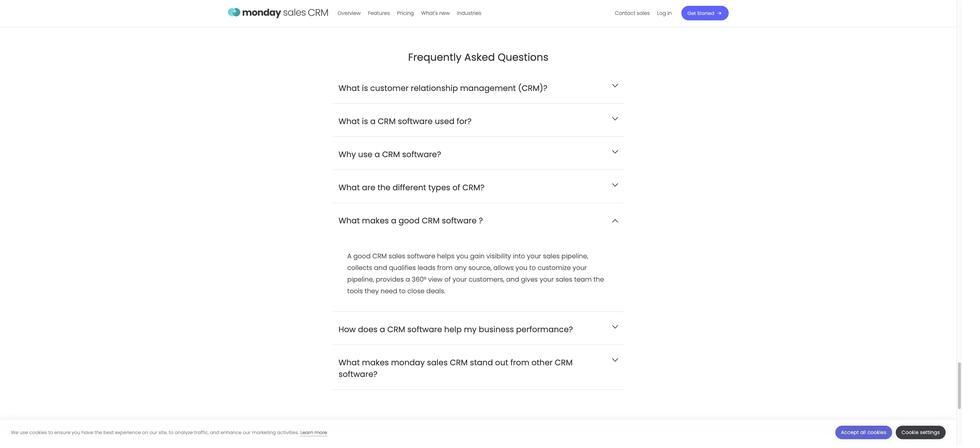 Task type: locate. For each thing, give the bounding box(es) containing it.
0 horizontal spatial use
[[20, 429, 28, 436]]

stand
[[470, 357, 493, 368]]

software
[[398, 116, 433, 127], [442, 215, 477, 226], [407, 251, 436, 261], [408, 324, 442, 335]]

cookies for use
[[29, 429, 47, 436]]

does
[[358, 324, 378, 335]]

the
[[378, 182, 391, 193], [594, 275, 604, 284], [95, 429, 102, 436]]

pipeline, up customize
[[562, 251, 589, 261]]

main element
[[334, 0, 729, 26]]

software left help on the bottom of the page
[[408, 324, 442, 335]]

software inside the a good crm sales software helps you gain visibility into your sales pipeline, collects and qualifies leads from any source, allows you to customize your pipeline, provides a 360° view of your customers, and ﻿gives your sales team the tools they need to close deals.﻿
[[407, 251, 436, 261]]

1 vertical spatial use
[[20, 429, 28, 436]]

software for help
[[408, 324, 442, 335]]

0 horizontal spatial of
[[445, 275, 451, 284]]

1 vertical spatial makes
[[362, 357, 389, 368]]

0 vertical spatial from
[[437, 263, 453, 272]]

log
[[658, 9, 667, 17]]

a
[[370, 116, 376, 127], [375, 149, 380, 160], [391, 215, 397, 226], [406, 275, 410, 284], [380, 324, 385, 335]]

0 vertical spatial you
[[457, 251, 469, 261]]

is
[[362, 83, 368, 94], [362, 116, 368, 127]]

a good crm sales software helps you gain visibility into your sales pipeline, collects and qualifies leads from any source, allows you to customize your pipeline, provides a 360° view of your customers, and ﻿gives your sales team the tools they need to close deals.﻿ region
[[347, 250, 610, 297]]

0 vertical spatial the
[[378, 182, 391, 193]]

﻿what inside 'dropdown button'
[[339, 116, 360, 127]]

cookies inside button
[[868, 429, 887, 436]]

2 horizontal spatial and
[[506, 275, 519, 284]]

makes left the monday
[[362, 357, 389, 368]]

cookies right all in the bottom right of the page
[[868, 429, 887, 436]]

you down into
[[516, 263, 528, 272]]

of
[[453, 182, 460, 193], [445, 275, 451, 284]]

1 horizontal spatial the
[[378, 182, 391, 193]]

1 vertical spatial the
[[594, 275, 604, 284]]

is inside 'dropdown button'
[[362, 116, 368, 127]]

you left have
[[72, 429, 80, 436]]

frequently asked questions
[[408, 50, 549, 64]]

2 vertical spatial the
[[95, 429, 102, 436]]

a for does
[[380, 324, 385, 335]]

0 horizontal spatial you
[[72, 429, 80, 436]]

from down helps
[[437, 263, 453, 272]]

experience
[[115, 429, 141, 436]]

2 is from the top
[[362, 116, 368, 127]]

good up collects
[[354, 251, 371, 261]]

what's
[[422, 9, 438, 17]]

crm left stand
[[450, 357, 468, 368]]

view
[[428, 275, 443, 284]]

what inside what is customer relationship management (crm)? dropdown button
[[339, 83, 360, 94]]

cookies right we
[[29, 429, 47, 436]]

cookie settings
[[902, 429, 940, 436]]

1 horizontal spatial our
[[243, 429, 251, 436]]

﻿what inside dropdown button
[[339, 215, 360, 226]]

0 vertical spatial is
[[362, 83, 368, 94]]

0 vertical spatial ﻿what
[[339, 116, 360, 127]]

crm
[[378, 116, 396, 127], [382, 149, 400, 160], [422, 215, 440, 226], [373, 251, 387, 261], [387, 324, 405, 335], [450, 357, 468, 368], [555, 357, 573, 368]]

1 horizontal spatial pipeline,
[[562, 251, 589, 261]]

0 horizontal spatial from
[[437, 263, 453, 272]]

2 makes from the top
[[362, 357, 389, 368]]

a
[[347, 251, 352, 261]]

into
[[513, 251, 525, 261]]

1 vertical spatial pipeline,
[[347, 275, 374, 284]]

cookies for all
[[868, 429, 887, 436]]

your up team
[[573, 263, 587, 272]]

﻿what inside dropdown button
[[339, 182, 360, 193]]

crm inside dropdown button
[[422, 215, 440, 226]]

allows
[[494, 263, 514, 272]]

overview
[[338, 9, 361, 17]]

makes inside what makes monday sales crm stand out from other crm software?
[[362, 357, 389, 368]]

your
[[527, 251, 542, 261], [573, 263, 587, 272], [453, 275, 467, 284], [540, 275, 554, 284]]

what
[[339, 83, 360, 94], [339, 357, 360, 368]]

﻿what is a crm software used for?
[[339, 116, 472, 127]]

0 vertical spatial software?
[[402, 149, 441, 160]]

qualifies
[[389, 263, 416, 272]]

you inside dialog
[[72, 429, 80, 436]]

1 horizontal spatial good
[[399, 215, 420, 226]]

get started
[[688, 10, 715, 17]]

﻿what for ﻿what are the different types of crm?
[[339, 182, 360, 193]]

new
[[440, 9, 450, 17]]

crm inside the a good crm sales software helps you gain visibility into your sales pipeline, collects and qualifies leads from any source, allows you to customize your pipeline, provides a 360° view of your customers, and ﻿gives your sales team the tools they need to close deals.﻿
[[373, 251, 387, 261]]

1 vertical spatial of
[[445, 275, 451, 284]]

use
[[358, 149, 373, 160], [20, 429, 28, 436]]

1 horizontal spatial cookies
[[868, 429, 887, 436]]

0 vertical spatial and
[[374, 263, 387, 272]]

to left ensure
[[48, 429, 53, 436]]

from
[[437, 263, 453, 272], [511, 357, 530, 368]]

you
[[457, 251, 469, 261], [516, 263, 528, 272], [72, 429, 80, 436]]

and up provides
[[374, 263, 387, 272]]

sales up "qualifies"
[[389, 251, 405, 261]]

1 is from the top
[[362, 83, 368, 94]]

get
[[688, 10, 696, 17]]

0 vertical spatial of
[[453, 182, 460, 193]]

makes inside dropdown button
[[362, 215, 389, 226]]

sales up customize
[[543, 251, 560, 261]]

a inside dropdown button
[[375, 149, 380, 160]]

pipeline, down collects
[[347, 275, 374, 284]]

﻿what up a
[[339, 215, 360, 226]]

gain
[[470, 251, 485, 261]]

you up "any"
[[457, 251, 469, 261]]

crm down the ﻿what is a crm software used for?
[[382, 149, 400, 160]]

to up ﻿gives
[[530, 263, 536, 272]]

1 vertical spatial what
[[339, 357, 360, 368]]

what makes monday sales crm stand out from other crm software?
[[339, 357, 573, 380]]

management
[[460, 83, 516, 94]]

log in
[[658, 9, 672, 17]]

1 vertical spatial is
[[362, 116, 368, 127]]

from right out
[[511, 357, 530, 368]]

our
[[150, 429, 157, 436], [243, 429, 251, 436]]

cookie
[[902, 429, 919, 436]]

a inside dropdown button
[[391, 215, 397, 226]]

1 vertical spatial software?
[[339, 369, 378, 380]]

and down allows
[[506, 275, 519, 284]]

good inside the a good crm sales software helps you gain visibility into your sales pipeline, collects and qualifies leads from any source, allows you to customize your pipeline, provides a 360° view of your customers, and ﻿gives your sales team the tools they need to close deals.﻿
[[354, 251, 371, 261]]

of right types
[[453, 182, 460, 193]]

ensure
[[54, 429, 70, 436]]

1 ﻿what from the top
[[339, 116, 360, 127]]

need
[[381, 286, 398, 296]]

1 horizontal spatial software?
[[402, 149, 441, 160]]

our right on
[[150, 429, 157, 436]]

the left best
[[95, 429, 102, 436]]

what for what is customer relationship management (crm)?
[[339, 83, 360, 94]]

the right are
[[378, 182, 391, 193]]

0 vertical spatial pipeline,
[[562, 251, 589, 261]]

and right traffic,
[[210, 429, 219, 436]]

of right "view"
[[445, 275, 451, 284]]

asked
[[465, 50, 495, 64]]

software inside dropdown button
[[442, 215, 477, 226]]

sales
[[637, 9, 650, 17], [389, 251, 405, 261], [543, 251, 560, 261], [556, 275, 573, 284], [427, 357, 448, 368]]

what's new
[[422, 9, 450, 17]]

what inside what makes monday sales crm stand out from other crm software?
[[339, 357, 360, 368]]

2 ﻿what from the top
[[339, 182, 360, 193]]

1 vertical spatial ﻿what
[[339, 182, 360, 193]]

1 what from the top
[[339, 83, 360, 94]]

close
[[408, 286, 425, 296]]

contact
[[615, 9, 636, 17]]

0 vertical spatial good
[[399, 215, 420, 226]]

good down different
[[399, 215, 420, 226]]

(crm)?
[[518, 83, 548, 94]]

2 vertical spatial you
[[72, 429, 80, 436]]

we use cookies to ensure you have the best experience on our site, to analyze traffic, and enhance our marketing activities. learn more
[[11, 429, 327, 436]]

0 horizontal spatial software?
[[339, 369, 378, 380]]

customers,
[[469, 275, 505, 284]]

traffic,
[[194, 429, 209, 436]]

your down customize
[[540, 275, 554, 284]]

software up leads
[[407, 251, 436, 261]]

0 vertical spatial use
[[358, 149, 373, 160]]

different
[[393, 182, 426, 193]]

good inside dropdown button
[[399, 215, 420, 226]]

1 horizontal spatial from
[[511, 357, 530, 368]]

customer
[[370, 83, 409, 94]]

1 makes from the top
[[362, 215, 389, 226]]

dialog containing we use cookies to ensure you have the best experience on our site, to analyze traffic, and enhance our marketing activities.
[[0, 420, 957, 445]]

our right the enhance
[[243, 429, 251, 436]]

is inside dropdown button
[[362, 83, 368, 94]]

sales right the contact on the right
[[637, 9, 650, 17]]

2 our from the left
[[243, 429, 251, 436]]

overview link
[[334, 7, 365, 19]]

crm up provides
[[373, 251, 387, 261]]

1 vertical spatial good
[[354, 251, 371, 261]]

2 what from the top
[[339, 357, 360, 368]]

software left ?
[[442, 215, 477, 226]]

the inside dropdown button
[[378, 182, 391, 193]]

the inside the a good crm sales software helps you gain visibility into your sales pipeline, collects and qualifies leads from any source, allows you to customize your pipeline, provides a 360° view of your customers, and ﻿gives your sales team the tools they need to close deals.﻿
[[594, 275, 604, 284]]

2 horizontal spatial the
[[594, 275, 604, 284]]

from inside the a good crm sales software helps you gain visibility into your sales pipeline, collects and qualifies leads from any source, allows you to customize your pipeline, provides a 360° view of your customers, and ﻿gives your sales team the tools they need to close deals.﻿
[[437, 263, 453, 272]]

﻿what makes a good crm software ? button
[[333, 203, 624, 236]]

0 vertical spatial what
[[339, 83, 360, 94]]

contact sales button
[[612, 7, 654, 19]]

﻿what up ﻿why
[[339, 116, 360, 127]]

pricing
[[397, 9, 414, 17]]

1 horizontal spatial of
[[453, 182, 460, 193]]

frequently
[[408, 50, 462, 64]]

﻿what left are
[[339, 182, 360, 193]]

of inside the a good crm sales software helps you gain visibility into your sales pipeline, collects and qualifies leads from any source, allows you to customize your pipeline, provides a 360° view of your customers, and ﻿gives your sales team the tools they need to close deals.﻿
[[445, 275, 451, 284]]

0 horizontal spatial our
[[150, 429, 157, 436]]

0 horizontal spatial good
[[354, 251, 371, 261]]

﻿how
[[339, 324, 356, 335]]

cookies
[[29, 429, 47, 436], [868, 429, 887, 436]]

from inside what makes monday sales crm stand out from other crm software?
[[511, 357, 530, 368]]

0 horizontal spatial cookies
[[29, 429, 47, 436]]

software left used at the left top
[[398, 116, 433, 127]]

1 horizontal spatial use
[[358, 149, 373, 160]]

crm down types
[[422, 215, 440, 226]]

industries
[[458, 9, 482, 17]]

settings
[[921, 429, 940, 436]]

use right ﻿why
[[358, 149, 373, 160]]

log in link
[[654, 7, 676, 19]]

list
[[612, 0, 676, 26]]

use right we
[[20, 429, 28, 436]]

dialog
[[0, 420, 957, 445]]

and
[[374, 263, 387, 272], [506, 275, 519, 284], [210, 429, 219, 436]]

0 vertical spatial makes
[[362, 215, 389, 226]]

have
[[82, 429, 93, 436]]

the right team
[[594, 275, 604, 284]]

pipeline,
[[562, 251, 589, 261], [347, 275, 374, 284]]

accept all cookies
[[842, 429, 887, 436]]

﻿what for ﻿what makes a good crm software ?
[[339, 215, 360, 226]]

1 vertical spatial from
[[511, 357, 530, 368]]

tools
[[347, 286, 363, 296]]

1 vertical spatial you
[[516, 263, 528, 272]]

﻿why use a crm software? button
[[333, 137, 624, 170]]

2 vertical spatial ﻿what
[[339, 215, 360, 226]]

makes down are
[[362, 215, 389, 226]]

2 vertical spatial and
[[210, 429, 219, 436]]

good
[[399, 215, 420, 226], [354, 251, 371, 261]]

business
[[479, 324, 514, 335]]

use inside ﻿why use a crm software? dropdown button
[[358, 149, 373, 160]]

your down "any"
[[453, 275, 467, 284]]

sales right the monday
[[427, 357, 448, 368]]

3 ﻿what from the top
[[339, 215, 360, 226]]

performance?
[[516, 324, 573, 335]]

pricing link
[[394, 7, 418, 19]]



Task type: vqa. For each thing, say whether or not it's contained in the screenshot.
monday
yes



Task type: describe. For each thing, give the bounding box(es) containing it.
deals.﻿
[[427, 286, 446, 296]]

used
[[435, 116, 455, 127]]

software? inside what makes monday sales crm stand out from other crm software?
[[339, 369, 378, 380]]

customize
[[538, 263, 571, 272]]

1 horizontal spatial you
[[457, 251, 469, 261]]

a inside the a good crm sales software helps you gain visibility into your sales pipeline, collects and qualifies leads from any source, allows you to customize your pipeline, provides a 360° view of your customers, and ﻿gives your sales team the tools they need to close deals.﻿
[[406, 275, 410, 284]]

your right into
[[527, 251, 542, 261]]

visibility
[[487, 251, 511, 261]]

sales inside what makes monday sales crm stand out from other crm software?
[[427, 357, 448, 368]]

best
[[104, 429, 114, 436]]

360°
[[412, 275, 427, 284]]

relationship
[[411, 83, 458, 94]]

in
[[668, 9, 672, 17]]

on
[[142, 429, 148, 436]]

helps
[[437, 251, 455, 261]]

makes for ﻿what
[[362, 215, 389, 226]]

cookie settings button
[[896, 426, 946, 440]]

collects
[[347, 263, 372, 272]]

crm down "customer"
[[378, 116, 396, 127]]

all
[[861, 429, 867, 436]]

﻿why use a crm software?
[[339, 149, 441, 160]]

﻿gives
[[521, 275, 538, 284]]

learn more link
[[301, 429, 327, 436]]

a for is
[[370, 116, 376, 127]]

we
[[11, 429, 18, 436]]

what's new link
[[418, 7, 454, 19]]

my
[[464, 324, 477, 335]]

source,
[[469, 263, 492, 272]]

is for ﻿what
[[362, 116, 368, 127]]

﻿why
[[339, 149, 356, 160]]

0 horizontal spatial and
[[210, 429, 219, 436]]

started
[[698, 10, 715, 17]]

enhance
[[221, 429, 242, 436]]

﻿what for ﻿what is a crm software used for?
[[339, 116, 360, 127]]

crm right does
[[387, 324, 405, 335]]

questions
[[498, 50, 549, 64]]

get started button
[[682, 6, 729, 20]]

monday
[[391, 357, 425, 368]]

to right need
[[399, 286, 406, 296]]

accept all cookies button
[[836, 426, 893, 440]]

more
[[315, 429, 327, 436]]

software for helps
[[407, 251, 436, 261]]

are
[[362, 182, 376, 193]]

help
[[445, 324, 462, 335]]

a good crm sales software helps you gain visibility into your sales pipeline, collects and qualifies leads from any source, allows you to customize your pipeline, provides a 360° view of your customers, and ﻿gives your sales team the tools they need to close deals.﻿
[[347, 251, 604, 296]]

software for used
[[398, 116, 433, 127]]

2 horizontal spatial you
[[516, 263, 528, 272]]

types
[[429, 182, 451, 193]]

what is customer relationship management (crm)? button
[[333, 70, 624, 103]]

features link
[[365, 7, 394, 19]]

use for we
[[20, 429, 28, 436]]

is for what
[[362, 83, 368, 94]]

makes for what
[[362, 357, 389, 368]]

analyze
[[175, 429, 193, 436]]

sales inside button
[[637, 9, 650, 17]]

?
[[479, 215, 483, 226]]

activities.
[[277, 429, 299, 436]]

﻿how does a crm software help my business performance? button
[[333, 312, 624, 345]]

1 our from the left
[[150, 429, 157, 436]]

monday.com crm and sales image
[[228, 5, 329, 20]]

list containing contact sales
[[612, 0, 676, 26]]

out
[[495, 357, 509, 368]]

﻿what are the different types of crm? button
[[333, 170, 624, 203]]

what makes monday sales crm stand out from other crm software? button
[[333, 345, 624, 390]]

for?
[[457, 116, 472, 127]]

crm?
[[463, 182, 485, 193]]

site,
[[159, 429, 168, 436]]

team
[[575, 275, 592, 284]]

1 horizontal spatial and
[[374, 263, 387, 272]]

crm right other
[[555, 357, 573, 368]]

﻿what is a crm software used for? button
[[333, 104, 624, 136]]

use for ﻿why
[[358, 149, 373, 160]]

features
[[368, 9, 390, 17]]

other
[[532, 357, 553, 368]]

contact sales
[[615, 9, 650, 17]]

a for use
[[375, 149, 380, 160]]

industries link
[[454, 7, 485, 19]]

0 horizontal spatial the
[[95, 429, 102, 436]]

leads
[[418, 263, 436, 272]]

﻿how does a crm software help my business performance?
[[339, 324, 573, 335]]

0 horizontal spatial pipeline,
[[347, 275, 374, 284]]

sales down customize
[[556, 275, 573, 284]]

software? inside ﻿why use a crm software? dropdown button
[[402, 149, 441, 160]]

provides
[[376, 275, 404, 284]]

of inside ﻿what are the different types of crm? dropdown button
[[453, 182, 460, 193]]

to right site,
[[169, 429, 174, 436]]

they
[[365, 286, 379, 296]]

1 vertical spatial and
[[506, 275, 519, 284]]

a for makes
[[391, 215, 397, 226]]

any
[[455, 263, 467, 272]]

﻿what makes a good crm software ?
[[339, 215, 483, 226]]

what for what makes monday sales crm stand out from other crm software?
[[339, 357, 360, 368]]

marketing
[[252, 429, 276, 436]]



